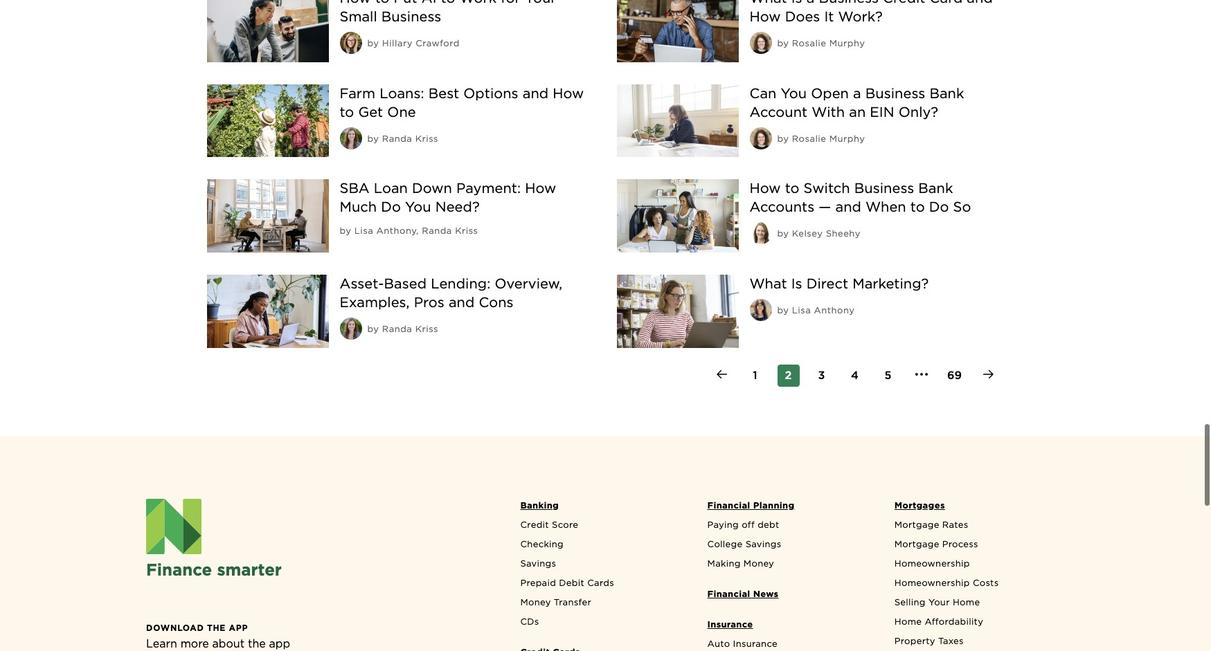 Task type: vqa. For each thing, say whether or not it's contained in the screenshot.


Task type: locate. For each thing, give the bounding box(es) containing it.
taxes
[[938, 636, 964, 647]]

2 vertical spatial randa kriss link
[[382, 324, 438, 335]]

what is direct marketing?
[[750, 276, 929, 292]]

insurance
[[708, 620, 753, 630], [733, 639, 778, 649]]

0 vertical spatial your
[[525, 0, 556, 6]]

credit score link
[[514, 518, 691, 538]]

0 vertical spatial homeownership
[[895, 559, 970, 569]]

making money link
[[701, 557, 878, 577]]

hillary crawford link
[[382, 38, 460, 49]]

by for how to switch business bank accounts — and when to do so
[[777, 229, 789, 239]]

2 what from the top
[[750, 276, 787, 292]]

1 vertical spatial mortgage
[[895, 539, 940, 550]]

kriss down one
[[415, 134, 438, 144]]

banking link
[[514, 499, 691, 518]]

marketing?
[[853, 276, 929, 292]]

mortgage rates link
[[888, 518, 1065, 538]]

randa right ,
[[422, 226, 452, 236]]

by for can you open a business bank account with an ein only?
[[777, 134, 789, 144]]

0 vertical spatial credit
[[883, 0, 926, 6]]

2 vertical spatial kriss
[[415, 324, 438, 335]]

what up does
[[750, 0, 787, 6]]

0 horizontal spatial a
[[807, 0, 815, 6]]

credit
[[883, 0, 926, 6], [520, 520, 549, 530]]

making money
[[708, 559, 774, 569]]

rosalie
[[792, 38, 827, 49], [792, 134, 827, 144]]

farm loans: best options and how to get one link
[[340, 85, 584, 120]]

murphy down work?
[[830, 38, 865, 49]]

by down examples,
[[367, 324, 379, 335]]

1 horizontal spatial your
[[929, 597, 950, 608]]

1 horizontal spatial lisa anthony link
[[792, 305, 855, 316]]

checking link
[[514, 538, 691, 557]]

financial planning
[[708, 500, 795, 511]]

lisa down direct
[[792, 305, 811, 316]]

your
[[525, 0, 556, 6], [929, 597, 950, 608]]

do inside how to switch business bank accounts — and when to do so
[[929, 199, 949, 216]]

randa kriss link down the pros
[[382, 324, 438, 335]]

financial down making
[[708, 589, 751, 600]]

a inside the "can you open a business bank account with an ein only?"
[[853, 85, 861, 102]]

small
[[340, 8, 377, 25]]

what up the lisa anthony's profile picture
[[750, 276, 787, 292]]

1 vertical spatial savings
[[520, 559, 556, 569]]

homeownership for homeownership costs
[[895, 578, 970, 588]]

insurance right auto
[[733, 639, 778, 649]]

0 horizontal spatial the
[[207, 623, 226, 633]]

debit
[[559, 578, 585, 588]]

home down homeownership costs link
[[953, 597, 980, 608]]

rosalie murphy's profile picture image down account
[[750, 127, 772, 149]]

1 vertical spatial rosalie murphy's profile picture image
[[750, 127, 772, 149]]

0 vertical spatial lisa anthony link
[[355, 226, 416, 236]]

and inside the asset-based lending: overview, examples, pros and cons
[[449, 294, 475, 311]]

1 vertical spatial homeownership
[[895, 578, 970, 588]]

can you open a business bank account with an ein only?
[[750, 85, 964, 120]]

by rosalie murphy down it on the right
[[777, 38, 865, 49]]

0 vertical spatial rosalie murphy link
[[792, 38, 865, 49]]

0 vertical spatial randa kriss's profile picture image
[[340, 127, 362, 149]]

randa kriss link
[[382, 134, 438, 144], [422, 226, 478, 236], [382, 324, 438, 335]]

0 vertical spatial financial
[[708, 500, 751, 511]]

by rosalie murphy down "with"
[[777, 134, 865, 144]]

banking
[[520, 500, 559, 511]]

best
[[429, 85, 459, 102]]

2 murphy from the top
[[830, 134, 865, 144]]

2 homeownership from the top
[[895, 578, 970, 588]]

randa for loans:
[[382, 134, 412, 144]]

randa down one
[[382, 134, 412, 144]]

anthony down what is direct marketing? link
[[814, 305, 855, 316]]

financial for financial news
[[708, 589, 751, 600]]

business up ein
[[866, 85, 926, 102]]

farm loans: best options and how to get one
[[340, 85, 584, 120]]

to right ai
[[441, 0, 455, 6]]

down
[[412, 180, 452, 197]]

randa kriss link down need?
[[422, 226, 478, 236]]

by for what is direct marketing?
[[777, 305, 789, 316]]

0 vertical spatial randa kriss link
[[382, 134, 438, 144]]

a
[[807, 0, 815, 6], [853, 85, 861, 102]]

kriss down need?
[[455, 226, 478, 236]]

0 horizontal spatial home
[[895, 617, 922, 627]]

a up does
[[807, 0, 815, 6]]

1 vertical spatial murphy
[[830, 134, 865, 144]]

2 is from the top
[[791, 276, 803, 292]]

kriss
[[415, 134, 438, 144], [455, 226, 478, 236], [415, 324, 438, 335]]

rosalie murphy link down it on the right
[[792, 38, 865, 49]]

by right the lisa anthony's profile picture
[[777, 305, 789, 316]]

making
[[708, 559, 741, 569]]

0 vertical spatial money
[[744, 559, 774, 569]]

2 do from the left
[[929, 199, 949, 216]]

by rosalie murphy for does
[[777, 38, 865, 49]]

2 mortgage from the top
[[895, 539, 940, 550]]

1 by rosalie murphy from the top
[[777, 38, 865, 49]]

0 vertical spatial randa
[[382, 134, 412, 144]]

lisa anthony link for ,
[[355, 226, 416, 236]]

0 vertical spatial rosalie murphy's profile picture image
[[750, 32, 772, 54]]

overview,
[[495, 276, 563, 292]]

1 randa kriss's profile picture image from the top
[[340, 127, 362, 149]]

1 vertical spatial randa kriss link
[[422, 226, 478, 236]]

0 vertical spatial you
[[781, 85, 807, 102]]

business up work?
[[819, 0, 879, 6]]

what is a business credit card and how does it work? link
[[750, 0, 993, 25]]

is
[[791, 0, 803, 6], [791, 276, 803, 292]]

1 vertical spatial financial
[[708, 589, 751, 600]]

rosalie murphy's profile picture image
[[750, 32, 772, 54], [750, 127, 772, 149]]

randa kriss's profile picture image down examples,
[[340, 318, 362, 340]]

insurance link
[[701, 618, 878, 638]]

and down lending: at left top
[[449, 294, 475, 311]]

1 by randa kriss from the top
[[367, 134, 438, 144]]

0 vertical spatial kriss
[[415, 134, 438, 144]]

savings up prepaid
[[520, 559, 556, 569]]

homeownership link
[[888, 557, 1065, 577]]

lisa anthony's profile picture image
[[750, 299, 772, 321]]

1 rosalie murphy link from the top
[[792, 38, 865, 49]]

to left put
[[375, 0, 390, 6]]

business inside how to switch business bank accounts — and when to do so
[[855, 180, 914, 197]]

rosalie murphy link down "with"
[[792, 134, 865, 144]]

bank inside how to switch business bank accounts — and when to do so
[[919, 180, 953, 197]]

and right card
[[967, 0, 993, 6]]

1 vertical spatial by randa kriss
[[367, 324, 438, 335]]

0 vertical spatial insurance
[[708, 620, 753, 630]]

business down put
[[382, 8, 441, 25]]

1 vertical spatial rosalie
[[792, 134, 827, 144]]

hillary crawford's profile picture image
[[340, 32, 362, 54]]

2 randa kriss's profile picture image from the top
[[340, 318, 362, 340]]

randa for based
[[382, 324, 412, 335]]

asset-based lending: overview, examples, pros and cons
[[340, 276, 563, 311]]

cards
[[587, 578, 614, 588]]

0 vertical spatial bank
[[930, 85, 964, 102]]

1 horizontal spatial lisa
[[792, 305, 811, 316]]

1 vertical spatial randa kriss's profile picture image
[[340, 318, 362, 340]]

0 vertical spatial is
[[791, 0, 803, 6]]

randa kriss link down one
[[382, 134, 438, 144]]

for
[[501, 0, 521, 6]]

financial inside financial news link
[[708, 589, 751, 600]]

1 vertical spatial you
[[405, 199, 431, 216]]

lisa anthony link for by lisa anthony
[[792, 305, 855, 316]]

0 vertical spatial by randa kriss
[[367, 134, 438, 144]]

how inside how to switch business bank accounts — and when to do so
[[750, 180, 781, 197]]

1 vertical spatial credit
[[520, 520, 549, 530]]

is up does
[[791, 0, 803, 6]]

how inside farm loans: best options and how to get one
[[553, 85, 584, 102]]

1 mortgage from the top
[[895, 520, 940, 530]]

financial up paying
[[708, 500, 751, 511]]

0 horizontal spatial anthony
[[376, 226, 416, 236]]

insurance inside insurance link
[[708, 620, 753, 630]]

1 vertical spatial rosalie murphy link
[[792, 134, 865, 144]]

2 rosalie murphy's profile picture image from the top
[[750, 127, 772, 149]]

app right the "about"
[[269, 638, 290, 651]]

insurance up auto
[[708, 620, 753, 630]]

and inside how to switch business bank accounts — and when to do so
[[836, 199, 862, 216]]

cds
[[520, 617, 539, 627]]

1 vertical spatial app
[[269, 638, 290, 651]]

download
[[146, 623, 204, 633]]

1 horizontal spatial the
[[248, 638, 266, 651]]

1 horizontal spatial credit
[[883, 0, 926, 6]]

0 horizontal spatial money
[[520, 597, 551, 608]]

put
[[394, 0, 417, 6]]

by down the "much"
[[340, 226, 351, 236]]

0 vertical spatial anthony
[[376, 226, 416, 236]]

1 what from the top
[[750, 0, 787, 6]]

lisa anthony link down direct
[[792, 305, 855, 316]]

it
[[824, 8, 834, 25]]

rosalie down does
[[792, 38, 827, 49]]

0 vertical spatial by rosalie murphy
[[777, 38, 865, 49]]

1 horizontal spatial you
[[781, 85, 807, 102]]

home down selling
[[895, 617, 922, 627]]

do left so
[[929, 199, 949, 216]]

loan
[[374, 180, 408, 197]]

0 vertical spatial a
[[807, 0, 815, 6]]

to down farm
[[340, 104, 354, 120]]

do down loan
[[381, 199, 401, 216]]

by randa kriss down the pros
[[367, 324, 438, 335]]

the
[[207, 623, 226, 633], [248, 638, 266, 651]]

1 vertical spatial your
[[929, 597, 950, 608]]

1 vertical spatial anthony
[[814, 305, 855, 316]]

mortgage down mortgages
[[895, 520, 940, 530]]

0 horizontal spatial lisa
[[355, 226, 373, 236]]

cons
[[479, 294, 514, 311]]

you down "down"
[[405, 199, 431, 216]]

randa kriss's profile picture image
[[340, 127, 362, 149], [340, 318, 362, 340]]

mortgages link
[[888, 499, 1065, 518]]

the up learn more about the app "link" on the bottom of page
[[207, 623, 226, 633]]

mortgage process link
[[888, 538, 1065, 557]]

off
[[742, 520, 755, 530]]

randa kriss's profile picture image for farm loans: best options and how to get one
[[340, 127, 362, 149]]

1 horizontal spatial home
[[953, 597, 980, 608]]

1 vertical spatial lisa anthony link
[[792, 305, 855, 316]]

homeownership up selling your home
[[895, 578, 970, 588]]

by randa kriss down one
[[367, 134, 438, 144]]

by right 'kelsey sheehy's profile picture'
[[777, 229, 789, 239]]

money down prepaid
[[520, 597, 551, 608]]

kriss down the pros
[[415, 324, 438, 335]]

nerdwallet home page image
[[146, 499, 202, 554]]

1 vertical spatial by rosalie murphy
[[777, 134, 865, 144]]

lisa anthony link down the "much"
[[355, 226, 416, 236]]

2 financial from the top
[[708, 589, 751, 600]]

planning
[[753, 500, 795, 511]]

by for asset-based lending: overview, examples, pros and cons
[[367, 324, 379, 335]]

0 horizontal spatial lisa anthony link
[[355, 226, 416, 236]]

murphy down an
[[830, 134, 865, 144]]

randa kriss link for best
[[382, 134, 438, 144]]

savings down debt
[[746, 539, 782, 550]]

rosalie murphy's profile picture image for what is a business credit card and how does it work?
[[750, 32, 772, 54]]

1 horizontal spatial do
[[929, 199, 949, 216]]

0 horizontal spatial you
[[405, 199, 431, 216]]

is left direct
[[791, 276, 803, 292]]

randa down examples,
[[382, 324, 412, 335]]

by rosalie murphy
[[777, 38, 865, 49], [777, 134, 865, 144]]

how to put ai to work for your small business
[[340, 0, 556, 25]]

1 rosalie from the top
[[792, 38, 827, 49]]

0 vertical spatial murphy
[[830, 38, 865, 49]]

learn more about the app link
[[146, 638, 290, 651]]

0 vertical spatial rosalie
[[792, 38, 827, 49]]

lisa down the "much"
[[355, 226, 373, 236]]

by for farm loans: best options and how to get one
[[367, 134, 379, 144]]

and right —
[[836, 199, 862, 216]]

randa kriss's profile picture image down get
[[340, 127, 362, 149]]

1 vertical spatial insurance
[[733, 639, 778, 649]]

0 vertical spatial lisa
[[355, 226, 373, 236]]

when
[[866, 199, 906, 216]]

credit left card
[[883, 0, 926, 6]]

your right the for
[[525, 0, 556, 6]]

by down account
[[777, 134, 789, 144]]

how inside what is a business credit card and how does it work?
[[750, 8, 781, 25]]

app
[[229, 623, 248, 633], [269, 638, 290, 651]]

rosalie murphy link for an
[[792, 134, 865, 144]]

to inside farm loans: best options and how to get one
[[340, 104, 354, 120]]

financial inside financial planning link
[[708, 500, 751, 511]]

homeownership down mortgage process
[[895, 559, 970, 569]]

1 vertical spatial bank
[[919, 180, 953, 197]]

1 vertical spatial home
[[895, 617, 922, 627]]

credit down banking
[[520, 520, 549, 530]]

0 horizontal spatial do
[[381, 199, 401, 216]]

you up account
[[781, 85, 807, 102]]

1 vertical spatial lisa
[[792, 305, 811, 316]]

murphy for it
[[830, 38, 865, 49]]

by down does
[[777, 38, 789, 49]]

and right options at the top left of page
[[523, 85, 549, 102]]

0 horizontal spatial your
[[525, 0, 556, 6]]

0 vertical spatial the
[[207, 623, 226, 633]]

app up the "about"
[[229, 623, 248, 633]]

paying off debt link
[[701, 518, 878, 538]]

2 by randa kriss from the top
[[367, 324, 438, 335]]

2 vertical spatial randa
[[382, 324, 412, 335]]

0 horizontal spatial app
[[229, 623, 248, 633]]

the right the "about"
[[248, 638, 266, 651]]

anthony for by lisa anthony , randa kriss
[[376, 226, 416, 236]]

randa
[[382, 134, 412, 144], [422, 226, 452, 236], [382, 324, 412, 335]]

0 vertical spatial mortgage
[[895, 520, 940, 530]]

what inside what is a business credit card and how does it work?
[[750, 0, 787, 6]]

rosalie murphy's profile picture image up can
[[750, 32, 772, 54]]

1 vertical spatial money
[[520, 597, 551, 608]]

money
[[744, 559, 774, 569], [520, 597, 551, 608]]

anthony down loan
[[376, 226, 416, 236]]

by right hillary crawford's profile picture
[[367, 38, 379, 49]]

selling your home
[[895, 597, 980, 608]]

1 is from the top
[[791, 0, 803, 6]]

1 rosalie murphy's profile picture image from the top
[[750, 32, 772, 54]]

2 rosalie from the top
[[792, 134, 827, 144]]

0 vertical spatial home
[[953, 597, 980, 608]]

homeownership costs
[[895, 578, 999, 588]]

0 vertical spatial app
[[229, 623, 248, 633]]

rosalie for with
[[792, 134, 827, 144]]

1 financial from the top
[[708, 500, 751, 511]]

1 horizontal spatial savings
[[746, 539, 782, 550]]

0 vertical spatial what
[[750, 0, 787, 6]]

anthony
[[376, 226, 416, 236], [814, 305, 855, 316]]

1 vertical spatial what
[[750, 276, 787, 292]]

by randa kriss
[[367, 134, 438, 144], [367, 324, 438, 335]]

69
[[947, 369, 962, 382]]

mortgage down mortgage rates
[[895, 539, 940, 550]]

your up home affordability
[[929, 597, 950, 608]]

1 vertical spatial a
[[853, 85, 861, 102]]

1 do from the left
[[381, 199, 401, 216]]

business up when
[[855, 180, 914, 197]]

open
[[811, 85, 849, 102]]

2 rosalie murphy link from the top
[[792, 134, 865, 144]]

2 by rosalie murphy from the top
[[777, 134, 865, 144]]

1 horizontal spatial anthony
[[814, 305, 855, 316]]

what
[[750, 0, 787, 6], [750, 276, 787, 292]]

0 horizontal spatial savings
[[520, 559, 556, 569]]

by down get
[[367, 134, 379, 144]]

1 homeownership from the top
[[895, 559, 970, 569]]

loans:
[[380, 85, 424, 102]]

1 murphy from the top
[[830, 38, 865, 49]]

pros
[[414, 294, 445, 311]]

you inside "sba loan down payment: how much do you need?"
[[405, 199, 431, 216]]

by randa kriss for based
[[367, 324, 438, 335]]

examples,
[[340, 294, 410, 311]]

a up an
[[853, 85, 861, 102]]

money down college savings
[[744, 559, 774, 569]]

lisa anthony link
[[355, 226, 416, 236], [792, 305, 855, 316]]

is inside what is a business credit card and how does it work?
[[791, 0, 803, 6]]

rosalie down "with"
[[792, 134, 827, 144]]

mortgage rates
[[895, 520, 969, 530]]

1 vertical spatial is
[[791, 276, 803, 292]]

savings
[[746, 539, 782, 550], [520, 559, 556, 569]]

1 horizontal spatial a
[[853, 85, 861, 102]]



Task type: describe. For each thing, give the bounding box(es) containing it.
only?
[[899, 104, 939, 120]]

lisa for by lisa anthony , randa kriss
[[355, 226, 373, 236]]

a inside what is a business credit card and how does it work?
[[807, 0, 815, 6]]

what for what is a business credit card and how does it work?
[[750, 0, 787, 6]]

mortgage for mortgage rates
[[895, 520, 940, 530]]

business inside the "can you open a business bank account with an ein only?"
[[866, 85, 926, 102]]

randa kriss link for lending:
[[382, 324, 438, 335]]

work
[[460, 0, 497, 6]]

financial for financial planning
[[708, 500, 751, 511]]

affordability
[[925, 617, 984, 627]]

1 link
[[744, 365, 766, 387]]

prepaid
[[520, 578, 556, 588]]

3
[[818, 369, 825, 382]]

asset-based lending: overview, examples, pros and cons link
[[340, 276, 563, 311]]

and inside farm loans: best options and how to get one
[[523, 85, 549, 102]]

asset-
[[340, 276, 384, 292]]

by hillary crawford
[[367, 38, 460, 49]]

you inside the "can you open a business bank account with an ein only?"
[[781, 85, 807, 102]]

property
[[895, 636, 936, 647]]

options
[[464, 85, 519, 102]]

money transfer link
[[514, 596, 691, 615]]

by for how to put ai to work for your small business
[[367, 38, 379, 49]]

accounts
[[750, 199, 815, 216]]

,
[[416, 226, 419, 236]]

—
[[819, 199, 831, 216]]

cds link
[[514, 615, 691, 635]]

to right when
[[911, 199, 925, 216]]

financial news
[[708, 589, 779, 600]]

rosalie murphy link for does
[[792, 38, 865, 49]]

by for what is a business credit card and how does it work?
[[777, 38, 789, 49]]

credit inside what is a business credit card and how does it work?
[[883, 0, 926, 6]]

learn
[[146, 638, 177, 651]]

4
[[851, 369, 859, 382]]

mortgage process
[[895, 539, 978, 550]]

selling your home link
[[888, 596, 1065, 615]]

3 link
[[811, 365, 833, 387]]

is for direct
[[791, 276, 803, 292]]

and inside what is a business credit card and how does it work?
[[967, 0, 993, 6]]

0 horizontal spatial credit
[[520, 520, 549, 530]]

how to switch business bank accounts — and when to do so link
[[750, 180, 971, 216]]

college savings link
[[701, 538, 878, 557]]

sba loan down payment: how much do you need?
[[340, 180, 556, 216]]

ein
[[870, 104, 895, 120]]

how inside "sba loan down payment: how much do you need?"
[[525, 180, 556, 197]]

auto insurance
[[708, 639, 778, 649]]

home inside 'link'
[[953, 597, 980, 608]]

4 link
[[844, 365, 866, 387]]

by kelsey sheehy
[[777, 229, 861, 239]]

one
[[387, 104, 416, 120]]

5 link
[[877, 365, 899, 387]]

can
[[750, 85, 777, 102]]

prepaid debit cards
[[520, 578, 614, 588]]

1 horizontal spatial money
[[744, 559, 774, 569]]

mortgages
[[895, 500, 945, 511]]

debt
[[758, 520, 780, 530]]

kelsey sheehy link
[[792, 229, 861, 239]]

1 vertical spatial the
[[248, 638, 266, 651]]

ai
[[422, 0, 437, 6]]

hillary
[[382, 38, 413, 49]]

business inside how to put ai to work for your small business
[[382, 8, 441, 25]]

college
[[708, 539, 743, 550]]

69 link
[[944, 365, 966, 387]]

sheehy
[[826, 229, 861, 239]]

your inside 'link'
[[929, 597, 950, 608]]

homeownership for homeownership
[[895, 559, 970, 569]]

kriss for lending:
[[415, 324, 438, 335]]

costs
[[973, 578, 999, 588]]

rosalie for how
[[792, 38, 827, 49]]

payment:
[[456, 180, 521, 197]]

2 link
[[777, 365, 800, 387]]

crawford
[[416, 38, 460, 49]]

finance
[[146, 560, 212, 580]]

financial news link
[[701, 588, 878, 607]]

does
[[785, 8, 820, 25]]

kelsey sheehy's profile picture image
[[750, 223, 772, 245]]

homeownership costs link
[[888, 577, 1065, 596]]

property taxes
[[895, 636, 964, 647]]

bank inside the "can you open a business bank account with an ein only?"
[[930, 85, 964, 102]]

with
[[812, 104, 845, 120]]

2
[[785, 369, 792, 382]]

transfer
[[554, 597, 592, 608]]

lisa for by lisa anthony
[[792, 305, 811, 316]]

by rosalie murphy for an
[[777, 134, 865, 144]]

business inside what is a business credit card and how does it work?
[[819, 0, 879, 6]]

how inside how to put ai to work for your small business
[[340, 0, 371, 6]]

your inside how to put ai to work for your small business
[[525, 0, 556, 6]]

randa kriss's profile picture image for asset-based lending: overview, examples, pros and cons
[[340, 318, 362, 340]]

mortgage for mortgage process
[[895, 539, 940, 550]]

do inside "sba loan down payment: how much do you need?"
[[381, 199, 401, 216]]

about
[[212, 638, 245, 651]]

get
[[358, 104, 383, 120]]

kelsey
[[792, 229, 823, 239]]

1 vertical spatial randa
[[422, 226, 452, 236]]

direct
[[807, 276, 849, 292]]

1 vertical spatial kriss
[[455, 226, 478, 236]]

checking
[[520, 539, 564, 550]]

lending:
[[431, 276, 491, 292]]

1
[[753, 369, 758, 382]]

more
[[181, 638, 209, 651]]

based
[[384, 276, 427, 292]]

is for a
[[791, 0, 803, 6]]

by lisa anthony , randa kriss
[[340, 226, 478, 236]]

what for what is direct marketing?
[[750, 276, 787, 292]]

switch
[[804, 180, 850, 197]]

much
[[340, 199, 377, 216]]

paying
[[708, 520, 739, 530]]

college savings
[[708, 539, 782, 550]]

anthony for by lisa anthony
[[814, 305, 855, 316]]

sba
[[340, 180, 370, 197]]

sba loan down payment: how much do you need? link
[[340, 180, 556, 216]]

rosalie murphy's profile picture image for can you open a business bank account with an ein only?
[[750, 127, 772, 149]]

0 vertical spatial savings
[[746, 539, 782, 550]]

how to put ai to work for your small business link
[[340, 0, 556, 25]]

finance smarter
[[146, 560, 282, 580]]

by randa kriss for loans:
[[367, 134, 438, 144]]

property taxes link
[[888, 635, 1065, 652]]

to up the accounts at right top
[[785, 180, 800, 197]]

murphy for ein
[[830, 134, 865, 144]]

1 horizontal spatial app
[[269, 638, 290, 651]]

so
[[953, 199, 971, 216]]

process
[[943, 539, 978, 550]]

kriss for best
[[415, 134, 438, 144]]

rates
[[943, 520, 969, 530]]

insurance inside auto insurance link
[[733, 639, 778, 649]]

smarter
[[217, 560, 282, 580]]

auto insurance link
[[701, 638, 878, 652]]

credit score
[[520, 520, 578, 530]]



